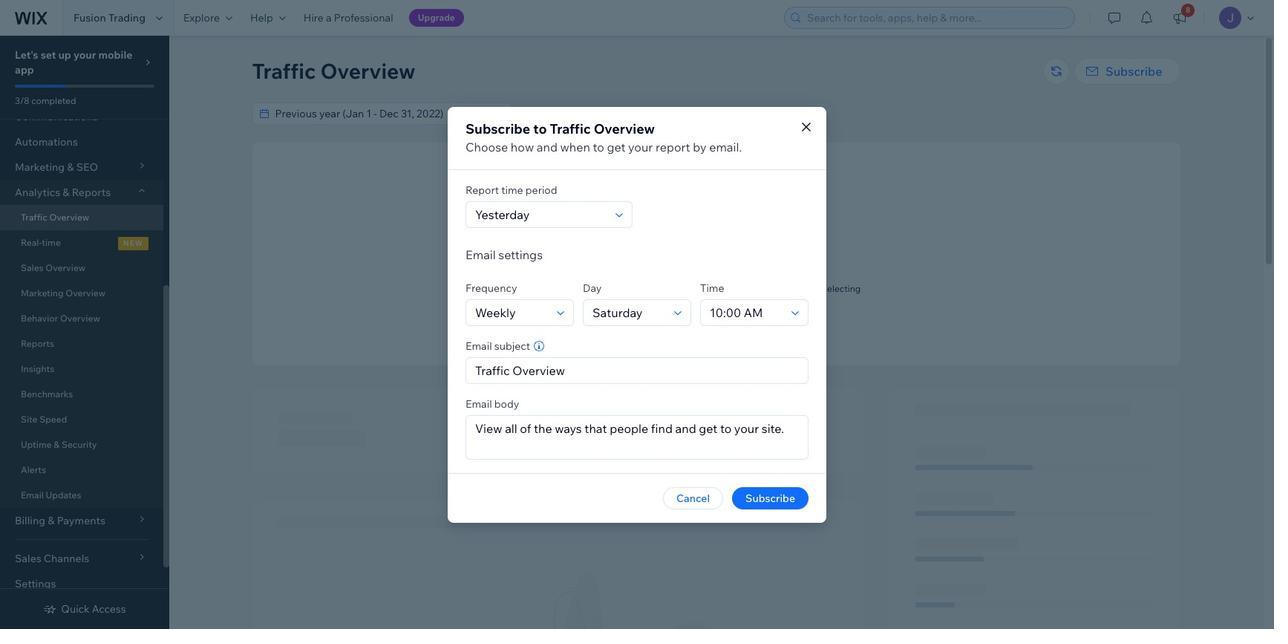 Task type: locate. For each thing, give the bounding box(es) containing it.
uptime & security
[[21, 439, 97, 450]]

1 vertical spatial traffic overview
[[21, 212, 89, 223]]

0 vertical spatial a
[[326, 11, 332, 25]]

try
[[808, 283, 821, 294]]

overview for the marketing overview link in the left of the page
[[66, 288, 106, 299]]

1 horizontal spatial &
[[63, 186, 69, 199]]

uptime & security link
[[0, 432, 163, 458]]

1 vertical spatial reports
[[21, 338, 54, 349]]

overview up marketing overview
[[46, 262, 86, 273]]

email settings
[[466, 247, 543, 262]]

2 horizontal spatial subscribe
[[1106, 64, 1163, 79]]

marketing
[[694, 320, 736, 331]]

0 vertical spatial subscribe
[[1106, 64, 1163, 79]]

traffic left on
[[716, 283, 741, 294]]

hire down another
[[668, 320, 685, 331]]

a left marketing
[[687, 320, 692, 331]]

hire for hire a marketing expert
[[668, 320, 685, 331]]

0 horizontal spatial a
[[326, 11, 332, 25]]

traffic inside subscribe to traffic overview choose how and when to get your report by email.
[[550, 120, 591, 137]]

reports up insights
[[21, 338, 54, 349]]

traffic down the help button
[[252, 58, 316, 84]]

any
[[700, 283, 714, 294]]

overview for the traffic overview link
[[49, 212, 89, 223]]

traffic up on
[[732, 265, 762, 279]]

1 vertical spatial subscribe
[[466, 120, 531, 137]]

not
[[671, 265, 689, 279]]

1 vertical spatial period
[[526, 183, 558, 197]]

email left subject
[[466, 339, 492, 353]]

1 vertical spatial a
[[687, 320, 692, 331]]

email down alerts
[[21, 490, 44, 501]]

overview down analytics & reports
[[49, 212, 89, 223]]

period up report time period field on the top left of page
[[526, 183, 558, 197]]

on
[[743, 283, 754, 294]]

report
[[466, 183, 499, 197]]

sales overview
[[21, 262, 86, 273]]

a
[[326, 11, 332, 25], [687, 320, 692, 331]]

traffic overview
[[252, 58, 416, 84], [21, 212, 89, 223]]

&
[[63, 186, 69, 199], [54, 439, 60, 450]]

have
[[678, 283, 698, 294]]

0 vertical spatial reports
[[72, 186, 111, 199]]

overview up get
[[594, 120, 655, 137]]

0 vertical spatial traffic overview
[[252, 58, 416, 84]]

1 vertical spatial time
[[42, 237, 61, 248]]

0 vertical spatial your
[[74, 48, 96, 62]]

body
[[495, 397, 520, 410]]

reports up the traffic overview link
[[72, 186, 111, 199]]

email left body
[[466, 397, 492, 410]]

marketing
[[21, 288, 64, 299]]

mobile
[[98, 48, 133, 62]]

security
[[62, 439, 97, 450]]

period left (jan
[[625, 107, 657, 120]]

Day field
[[588, 300, 670, 325]]

0 vertical spatial hire
[[304, 11, 324, 25]]

quick access button
[[43, 603, 126, 616]]

site
[[635, 283, 650, 294]]

1 horizontal spatial to
[[568, 107, 578, 120]]

a for professional
[[326, 11, 332, 25]]

help button
[[241, 0, 295, 36]]

behavior
[[21, 313, 58, 324]]

0 vertical spatial &
[[63, 186, 69, 199]]

& right the analytics
[[63, 186, 69, 199]]

sales overview link
[[0, 256, 163, 281]]

3/8 completed
[[15, 95, 76, 106]]

1 vertical spatial &
[[54, 439, 60, 450]]

enough
[[692, 265, 729, 279]]

0 horizontal spatial traffic
[[21, 212, 47, 223]]

overview
[[321, 58, 416, 84], [594, 120, 655, 137], [49, 212, 89, 223], [46, 262, 86, 273], [66, 288, 106, 299], [60, 313, 100, 324]]

time up sales overview at the left of page
[[42, 237, 61, 248]]

fusion trading
[[74, 11, 146, 25]]

hire a professional
[[304, 11, 393, 25]]

previous
[[581, 107, 622, 120]]

traffic
[[732, 265, 762, 279], [716, 283, 741, 294]]

subject
[[495, 339, 530, 353]]

1 horizontal spatial traffic
[[252, 58, 316, 84]]

0 horizontal spatial hire
[[304, 11, 324, 25]]

Time field
[[706, 300, 788, 325]]

to up and
[[534, 120, 547, 137]]

those
[[756, 283, 779, 294]]

time up hire a marketing expert link
[[709, 294, 727, 305]]

1 horizontal spatial subscribe
[[746, 491, 796, 505]]

overview for behavior overview link
[[60, 313, 100, 324]]

speed
[[40, 414, 67, 425]]

alerts
[[21, 464, 46, 475]]

1 vertical spatial your
[[629, 139, 653, 154]]

traffic overview down analytics & reports
[[21, 212, 89, 223]]

help
[[250, 11, 273, 25]]

2 vertical spatial your
[[614, 283, 633, 294]]

None field
[[271, 103, 489, 124]]

reports
[[72, 186, 111, 199], [21, 338, 54, 349]]

2 horizontal spatial time
[[709, 294, 727, 305]]

1 horizontal spatial hire
[[668, 320, 685, 331]]

1 horizontal spatial a
[[687, 320, 692, 331]]

traffic down the analytics
[[21, 212, 47, 223]]

email inside the email updates link
[[21, 490, 44, 501]]

and
[[537, 139, 558, 154]]

0 vertical spatial period
[[625, 107, 657, 120]]

to left get
[[593, 139, 605, 154]]

0 horizontal spatial time
[[42, 237, 61, 248]]

0 horizontal spatial to
[[534, 120, 547, 137]]

period.
[[729, 294, 759, 305]]

1 vertical spatial hire
[[668, 320, 685, 331]]

time right the report
[[502, 183, 524, 197]]

2 vertical spatial time
[[709, 294, 727, 305]]

email updates link
[[0, 483, 163, 508]]

traffic up 'when' at the top
[[550, 120, 591, 137]]

analytics
[[15, 186, 60, 199]]

up
[[58, 48, 71, 62]]

a inside hire a marketing expert link
[[687, 320, 692, 331]]

1 horizontal spatial time
[[502, 183, 524, 197]]

to left previous
[[568, 107, 578, 120]]

a left professional
[[326, 11, 332, 25]]

your right the like
[[614, 283, 633, 294]]

your
[[74, 48, 96, 62], [629, 139, 653, 154], [614, 283, 633, 294]]

2 horizontal spatial traffic
[[550, 120, 591, 137]]

0 vertical spatial time
[[502, 183, 524, 197]]

subscribe to traffic overview choose how and when to get your report by email.
[[466, 120, 742, 154]]

when
[[561, 139, 591, 154]]

your inside let's set up your mobile app
[[74, 48, 96, 62]]

site speed
[[21, 414, 67, 425]]

subscribe button
[[1075, 58, 1181, 85], [733, 487, 809, 509]]

get
[[607, 139, 626, 154]]

0 horizontal spatial subscribe
[[466, 120, 531, 137]]

overview down the marketing overview link in the left of the page
[[60, 313, 100, 324]]

subscribe
[[1106, 64, 1163, 79], [466, 120, 531, 137], [746, 491, 796, 505]]

2 vertical spatial traffic
[[21, 212, 47, 223]]

insights
[[21, 363, 54, 374]]

1 horizontal spatial traffic overview
[[252, 58, 416, 84]]

a inside hire a professional link
[[326, 11, 332, 25]]

by
[[693, 139, 707, 154]]

overview down sales overview link
[[66, 288, 106, 299]]

time for report
[[502, 183, 524, 197]]

0 horizontal spatial &
[[54, 439, 60, 450]]

0 vertical spatial subscribe button
[[1075, 58, 1181, 85]]

1 vertical spatial subscribe button
[[733, 487, 809, 509]]

settings
[[15, 577, 56, 591]]

traffic overview link
[[0, 205, 163, 230]]

analytics & reports button
[[0, 180, 163, 205]]

hire right the help button
[[304, 11, 324, 25]]

app
[[15, 63, 34, 77]]

time inside sidebar element
[[42, 237, 61, 248]]

1 horizontal spatial reports
[[72, 186, 111, 199]]

behavior overview
[[21, 313, 100, 324]]

reports inside dropdown button
[[72, 186, 111, 199]]

email for email subject
[[466, 339, 492, 353]]

time for real-
[[42, 237, 61, 248]]

report time period
[[466, 183, 558, 197]]

traffic overview down hire a professional link
[[252, 58, 416, 84]]

1 vertical spatial traffic
[[550, 120, 591, 137]]

2 horizontal spatial to
[[593, 139, 605, 154]]

uptime
[[21, 439, 52, 450]]

your right the up
[[74, 48, 96, 62]]

& inside 'uptime & security' link
[[54, 439, 60, 450]]

automations
[[15, 135, 78, 149]]

automations link
[[0, 129, 163, 155]]

email up 'frequency'
[[466, 247, 496, 262]]

traffic
[[252, 58, 316, 84], [550, 120, 591, 137], [21, 212, 47, 223]]

& right uptime
[[54, 439, 60, 450]]

your right get
[[629, 139, 653, 154]]

frequency
[[466, 281, 517, 295]]

cancel button
[[663, 487, 724, 509]]

marketing overview link
[[0, 281, 163, 306]]

email for email settings
[[466, 247, 496, 262]]

hire
[[304, 11, 324, 25], [668, 320, 685, 331]]

like
[[598, 283, 612, 294]]

& inside analytics & reports dropdown button
[[63, 186, 69, 199]]

0 horizontal spatial traffic overview
[[21, 212, 89, 223]]

0 horizontal spatial period
[[526, 183, 558, 197]]

let's set up your mobile app
[[15, 48, 133, 77]]

settings link
[[0, 571, 163, 597]]

1 horizontal spatial subscribe button
[[1075, 58, 1181, 85]]

compared
[[517, 107, 566, 120]]



Task type: vqa. For each thing, say whether or not it's contained in the screenshot.
Store order placed
no



Task type: describe. For each thing, give the bounding box(es) containing it.
Email body text field
[[467, 416, 808, 459]]

expert
[[738, 320, 765, 331]]

access
[[92, 603, 126, 616]]

day
[[583, 281, 602, 295]]

behavior overview link
[[0, 306, 163, 331]]

report
[[656, 139, 691, 154]]

traffic overview inside sidebar element
[[21, 212, 89, 223]]

1 horizontal spatial period
[[625, 107, 657, 120]]

page skeleton image
[[252, 388, 1181, 629]]

dates.
[[781, 283, 806, 294]]

0 horizontal spatial subscribe button
[[733, 487, 809, 509]]

8 button
[[1164, 0, 1197, 36]]

time
[[701, 281, 725, 295]]

email body
[[466, 397, 520, 410]]

dec
[[696, 107, 715, 120]]

how
[[511, 139, 534, 154]]

0 horizontal spatial reports
[[21, 338, 54, 349]]

explore
[[184, 11, 220, 25]]

trading
[[108, 11, 146, 25]]

your inside subscribe to traffic overview choose how and when to get your report by email.
[[629, 139, 653, 154]]

8
[[1186, 5, 1191, 15]]

not enough traffic looks like your site didn't have any traffic on those dates. try selecting another time period.
[[572, 265, 861, 305]]

sales
[[21, 262, 44, 273]]

upgrade button
[[409, 9, 464, 27]]

benchmarks
[[21, 389, 73, 400]]

overview down professional
[[321, 58, 416, 84]]

hire a marketing expert
[[668, 320, 765, 331]]

1
[[683, 107, 688, 120]]

& for analytics
[[63, 186, 69, 199]]

overview inside subscribe to traffic overview choose how and when to get your report by email.
[[594, 120, 655, 137]]

marketing overview
[[21, 288, 106, 299]]

(jan
[[659, 107, 681, 120]]

3/8
[[15, 95, 29, 106]]

Search for tools, apps, help & more... field
[[803, 7, 1071, 28]]

2 vertical spatial subscribe
[[746, 491, 796, 505]]

didn't
[[652, 283, 676, 294]]

email subject
[[466, 339, 530, 353]]

settings
[[499, 247, 543, 262]]

choose
[[466, 139, 508, 154]]

fusion
[[74, 11, 106, 25]]

1 vertical spatial traffic
[[716, 283, 741, 294]]

hire for hire a professional
[[304, 11, 324, 25]]

a for marketing
[[687, 320, 692, 331]]

Frequency field
[[471, 300, 553, 325]]

email for email body
[[466, 397, 492, 410]]

professional
[[334, 11, 393, 25]]

compared to previous period (jan 1 - dec 31, 2021)
[[517, 107, 759, 120]]

Email subject field
[[471, 358, 804, 383]]

real-time
[[21, 237, 61, 248]]

reports link
[[0, 331, 163, 357]]

email.
[[710, 139, 742, 154]]

0 vertical spatial traffic
[[732, 265, 762, 279]]

2021)
[[733, 107, 759, 120]]

to for traffic
[[534, 120, 547, 137]]

31,
[[717, 107, 731, 120]]

overview for sales overview link
[[46, 262, 86, 273]]

site
[[21, 414, 38, 425]]

to for previous
[[568, 107, 578, 120]]

Report time period field
[[471, 202, 611, 227]]

analytics & reports
[[15, 186, 111, 199]]

selecting
[[823, 283, 861, 294]]

quick access
[[61, 603, 126, 616]]

new
[[123, 238, 143, 248]]

email for email updates
[[21, 490, 44, 501]]

alerts link
[[0, 458, 163, 483]]

your inside not enough traffic looks like your site didn't have any traffic on those dates. try selecting another time period.
[[614, 283, 633, 294]]

looks
[[572, 283, 596, 294]]

hire a professional link
[[295, 0, 402, 36]]

real-
[[21, 237, 42, 248]]

subscribe inside subscribe to traffic overview choose how and when to get your report by email.
[[466, 120, 531, 137]]

completed
[[31, 95, 76, 106]]

& for uptime
[[54, 439, 60, 450]]

-
[[690, 107, 694, 120]]

let's
[[15, 48, 38, 62]]

0 vertical spatial traffic
[[252, 58, 316, 84]]

set
[[41, 48, 56, 62]]

quick
[[61, 603, 90, 616]]

benchmarks link
[[0, 382, 163, 407]]

upgrade
[[418, 12, 455, 23]]

sidebar element
[[0, 0, 169, 629]]

time inside not enough traffic looks like your site didn't have any traffic on those dates. try selecting another time period.
[[709, 294, 727, 305]]

updates
[[46, 490, 81, 501]]

insights link
[[0, 357, 163, 382]]

another
[[674, 294, 707, 305]]

email updates
[[21, 490, 81, 501]]

traffic inside sidebar element
[[21, 212, 47, 223]]



